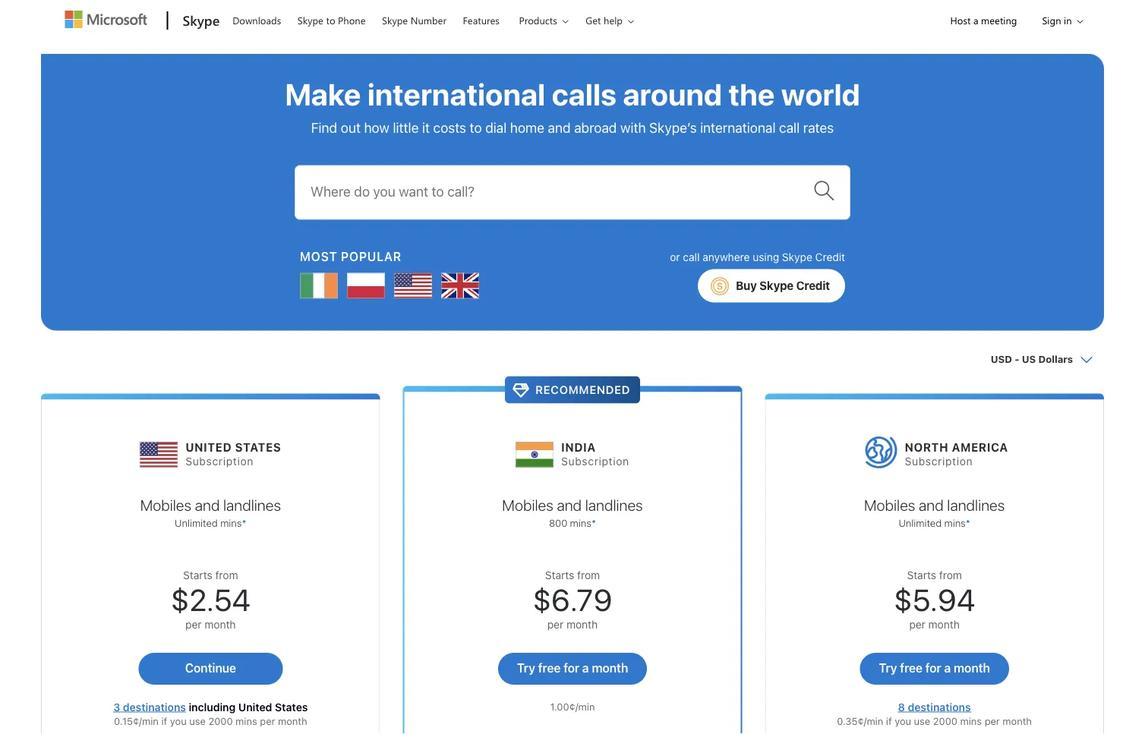 Task type: vqa. For each thing, say whether or not it's contained in the screenshot.
 "link"
no



Task type: locate. For each thing, give the bounding box(es) containing it.
how
[[364, 119, 389, 136]]

1 * link from the left
[[242, 517, 246, 528]]

get help
[[586, 14, 623, 27]]

month
[[205, 618, 236, 631], [566, 618, 598, 631], [928, 618, 960, 631], [592, 661, 628, 675], [954, 661, 990, 675], [278, 716, 307, 727], [1003, 716, 1032, 727]]

0 horizontal spatial landlines
[[223, 496, 281, 514]]

if right 0.35¢/min
[[886, 716, 892, 727]]

united states image
[[394, 267, 432, 305], [140, 429, 178, 474]]

landlines for $5.94
[[947, 496, 1005, 514]]

* link for $2.54
[[242, 517, 246, 528]]

a up 1.00¢/min
[[582, 661, 589, 675]]

mins for $5.94
[[944, 517, 966, 528]]

call right the or
[[683, 250, 700, 263]]

try free for a month up 1.00¢/min
[[517, 661, 628, 675]]

0 vertical spatial call
[[779, 119, 800, 136]]

unlimited
[[175, 517, 218, 528], [899, 517, 942, 528]]

free for $5.94
[[900, 661, 923, 675]]

per
[[185, 618, 202, 631], [547, 618, 564, 631], [909, 618, 926, 631], [260, 716, 275, 727], [985, 716, 1000, 727]]

1 horizontal spatial unlimited
[[899, 517, 942, 528]]

2000 down including
[[208, 716, 233, 727]]

2 * from the left
[[591, 517, 596, 528]]

try
[[517, 661, 535, 675], [879, 661, 897, 675]]

mobiles inside mobiles and landlines 800 mins *
[[502, 496, 553, 514]]

* inside mobiles and landlines 800 mins *
[[591, 517, 596, 528]]

* down north america subscription
[[966, 517, 970, 528]]

* right 800 at the left bottom
[[591, 517, 596, 528]]

products button
[[509, 1, 581, 40]]

try free for a month link up 1.00¢/min
[[498, 653, 647, 685]]

2 horizontal spatial mobiles
[[864, 496, 915, 514]]

india
[[561, 440, 596, 454]]

mobiles and landlines unlimited mins *
[[140, 496, 281, 528], [864, 496, 1005, 528]]

you down 3 destinations button
[[170, 716, 187, 727]]

for up 8 destinations button
[[925, 661, 941, 675]]

destinations inside 8 destinations 0.35¢/min if you use 2000 mins per month
[[908, 701, 971, 713]]

0 vertical spatial united
[[185, 440, 232, 454]]

international down the
[[700, 119, 776, 136]]

1 horizontal spatial free
[[900, 661, 923, 675]]

1 you from the left
[[170, 716, 187, 727]]

1 horizontal spatial if
[[886, 716, 892, 727]]

0 horizontal spatial use
[[189, 716, 206, 727]]

and down united states subscription
[[195, 496, 220, 514]]

2 destinations from the left
[[908, 701, 971, 713]]

starts
[[183, 569, 212, 581], [545, 569, 574, 581], [907, 569, 936, 581]]

Where do you want to call? text field
[[311, 173, 812, 212]]

a up 8 destinations button
[[944, 661, 951, 675]]

2 free from the left
[[900, 661, 923, 675]]

around
[[623, 76, 722, 112]]

0 horizontal spatial if
[[161, 716, 167, 727]]

per inside starts from $5.94 per month
[[909, 618, 926, 631]]

0 horizontal spatial destinations
[[123, 701, 186, 713]]

using
[[753, 250, 779, 263]]

2000 down 8 destinations button
[[933, 716, 957, 727]]

call
[[779, 119, 800, 136], [683, 250, 700, 263]]

3 mobiles from the left
[[864, 496, 915, 514]]

free up 8
[[900, 661, 923, 675]]

0 horizontal spatial *
[[242, 517, 246, 528]]

1 try free for a month link from the left
[[498, 653, 647, 685]]

2 horizontal spatial *
[[966, 517, 970, 528]]

1 horizontal spatial use
[[914, 716, 930, 727]]

unlimited for $5.94
[[899, 517, 942, 528]]

0 horizontal spatial you
[[170, 716, 187, 727]]

if inside 8 destinations 0.35¢/min if you use 2000 mins per month
[[886, 716, 892, 727]]

1 horizontal spatial call
[[779, 119, 800, 136]]

try free for a month
[[517, 661, 628, 675], [879, 661, 990, 675]]

to left dial
[[470, 119, 482, 136]]

2 horizontal spatial subscription
[[905, 455, 973, 468]]

skype left "number"
[[382, 14, 408, 27]]

1 horizontal spatial mobiles and landlines unlimited mins *
[[864, 496, 1005, 528]]

mins down including
[[235, 716, 257, 727]]

0 horizontal spatial to
[[326, 14, 335, 27]]

credit up "buy skype credit"
[[815, 250, 845, 263]]

0 horizontal spatial united
[[185, 440, 232, 454]]

mins for $2.54
[[220, 517, 242, 528]]

month inside starts from $2.54 per month
[[205, 618, 236, 631]]

0 horizontal spatial starts
[[183, 569, 212, 581]]

destinations right 8
[[908, 701, 971, 713]]

month inside 8 destinations 0.35¢/min if you use 2000 mins per month
[[1003, 716, 1032, 727]]

landlines for $6.79
[[585, 496, 643, 514]]

1 vertical spatial call
[[683, 250, 700, 263]]

world
[[781, 76, 860, 112]]

* down united states subscription
[[242, 517, 246, 528]]

and down north america subscription
[[919, 496, 944, 514]]

starts inside starts from $6.79 per month
[[545, 569, 574, 581]]

united states image left united states subscription
[[140, 429, 178, 474]]

get help button
[[576, 1, 646, 40]]

1 2000 from the left
[[208, 716, 233, 727]]

landlines down india subscription at the bottom
[[585, 496, 643, 514]]

0 vertical spatial states
[[235, 440, 281, 454]]

1 * from the left
[[242, 517, 246, 528]]

and for $2.54
[[195, 496, 220, 514]]

mobiles
[[140, 496, 191, 514], [502, 496, 553, 514], [864, 496, 915, 514]]

from up $6.79
[[577, 569, 600, 581]]

and up 800 at the left bottom
[[557, 496, 582, 514]]

1 horizontal spatial for
[[925, 661, 941, 675]]

month inside 3 destinations including united states 0.15¢/min if you use 2000 mins per month
[[278, 716, 307, 727]]

try free for a month link up 8 destinations button
[[860, 653, 1009, 685]]

0 horizontal spatial call
[[683, 250, 700, 263]]

800
[[549, 517, 567, 528]]

mins down north america subscription
[[944, 517, 966, 528]]

and inside make international calls around the world find out how little it costs to dial home and abroad with skype's international call rates
[[548, 119, 571, 136]]

0 horizontal spatial united states image
[[140, 429, 178, 474]]

destinations inside 3 destinations including united states 0.15¢/min if you use 2000 mins per month
[[123, 701, 186, 713]]

from inside starts from $6.79 per month
[[577, 569, 600, 581]]

mins
[[220, 517, 242, 528], [570, 517, 591, 528], [944, 517, 966, 528], [235, 716, 257, 727], [960, 716, 982, 727]]

0 horizontal spatial international
[[367, 76, 545, 112]]

landlines down united states subscription
[[223, 496, 281, 514]]

1 vertical spatial international
[[700, 119, 776, 136]]

credit
[[815, 250, 845, 263], [796, 279, 830, 292]]

starts for $6.79
[[545, 569, 574, 581]]

2 horizontal spatial from
[[939, 569, 962, 581]]

0 horizontal spatial mobiles
[[140, 496, 191, 514]]

2 horizontal spatial * link
[[966, 517, 970, 528]]

and inside mobiles and landlines 800 mins *
[[557, 496, 582, 514]]

1 mobiles and landlines unlimited mins * from the left
[[140, 496, 281, 528]]

a right 'host'
[[973, 14, 978, 27]]

1 try from the left
[[517, 661, 535, 675]]

0 horizontal spatial a
[[582, 661, 589, 675]]

* link down north america subscription
[[966, 517, 970, 528]]

subscription inside united states subscription
[[185, 455, 254, 468]]

* link
[[242, 517, 246, 528], [591, 517, 596, 528], [966, 517, 970, 528]]

a for $6.79
[[582, 661, 589, 675]]

1 for from the left
[[563, 661, 579, 675]]

0 horizontal spatial 2000
[[208, 716, 233, 727]]

north america subscription
[[905, 440, 1008, 468]]

products
[[519, 14, 557, 27]]

from inside starts from $5.94 per month
[[939, 569, 962, 581]]

mins right 800 at the left bottom
[[570, 517, 591, 528]]

international up costs
[[367, 76, 545, 112]]

0 horizontal spatial for
[[563, 661, 579, 675]]

1 horizontal spatial try free for a month
[[879, 661, 990, 675]]

buy skype credit link
[[698, 269, 845, 303], [698, 269, 845, 303]]

if down 3 destinations button
[[161, 716, 167, 727]]

1 starts from the left
[[183, 569, 212, 581]]

from for $6.79
[[577, 569, 600, 581]]

2 try free for a month from the left
[[879, 661, 990, 675]]

landlines inside mobiles and landlines 800 mins *
[[585, 496, 643, 514]]

mins down united states subscription
[[220, 517, 242, 528]]

unlimited for $2.54
[[175, 517, 218, 528]]

skype to phone link
[[291, 1, 372, 37]]

dial
[[485, 119, 507, 136]]

* link down united states subscription
[[242, 517, 246, 528]]

0 horizontal spatial from
[[215, 569, 238, 581]]

1 vertical spatial united states image
[[140, 429, 178, 474]]

calls
[[552, 76, 617, 112]]

a for $5.94
[[944, 661, 951, 675]]

use
[[189, 716, 206, 727], [914, 716, 930, 727]]

international
[[367, 76, 545, 112], [700, 119, 776, 136]]

abroad
[[574, 119, 617, 136]]

mobiles and landlines unlimited mins * down united states subscription
[[140, 496, 281, 528]]

subscription
[[185, 455, 254, 468], [561, 455, 629, 468], [905, 455, 973, 468]]

0 horizontal spatial try
[[517, 661, 535, 675]]

3 * from the left
[[966, 517, 970, 528]]

1 from from the left
[[215, 569, 238, 581]]

8
[[898, 701, 905, 713]]

1 vertical spatial united
[[238, 701, 272, 713]]

for
[[563, 661, 579, 675], [925, 661, 941, 675]]

buy
[[736, 279, 757, 292]]

skype
[[183, 11, 220, 29], [298, 14, 323, 27], [382, 14, 408, 27], [782, 250, 812, 263], [759, 279, 794, 292]]

starts inside starts from $2.54 per month
[[183, 569, 212, 581]]

try free for a month link for $5.94
[[860, 653, 1009, 685]]

mins down 8 destinations button
[[960, 716, 982, 727]]

3 destinations button
[[113, 701, 186, 713]]

1 horizontal spatial 2000
[[933, 716, 957, 727]]

* link right 800 at the left bottom
[[591, 517, 596, 528]]

from up $2.54
[[215, 569, 238, 581]]

2 for from the left
[[925, 661, 941, 675]]

starts up $2.54
[[183, 569, 212, 581]]

from up $5.94
[[939, 569, 962, 581]]

free
[[538, 661, 561, 675], [900, 661, 923, 675]]

3 subscription from the left
[[905, 455, 973, 468]]

0 horizontal spatial unlimited
[[175, 517, 218, 528]]

landlines
[[223, 496, 281, 514], [585, 496, 643, 514], [947, 496, 1005, 514]]

8 destinations 0.35¢/min if you use 2000 mins per month
[[837, 701, 1032, 727]]

0 vertical spatial united states image
[[394, 267, 432, 305]]

2 mobiles and landlines unlimited mins * from the left
[[864, 496, 1005, 528]]

1 try free for a month from the left
[[517, 661, 628, 675]]

0 horizontal spatial mobiles and landlines unlimited mins *
[[140, 496, 281, 528]]

try free for a month link
[[498, 653, 647, 685], [860, 653, 1009, 685]]

call left rates
[[779, 119, 800, 136]]

1 if from the left
[[161, 716, 167, 727]]

2000 inside 8 destinations 0.35¢/min if you use 2000 mins per month
[[933, 716, 957, 727]]

per inside starts from $6.79 per month
[[547, 618, 564, 631]]

starts inside starts from $5.94 per month
[[907, 569, 936, 581]]

use inside 8 destinations 0.35¢/min if you use 2000 mins per month
[[914, 716, 930, 727]]

destinations
[[123, 701, 186, 713], [908, 701, 971, 713]]

2 landlines from the left
[[585, 496, 643, 514]]

0.35¢/min
[[837, 716, 883, 727]]

2000
[[208, 716, 233, 727], [933, 716, 957, 727]]

3 landlines from the left
[[947, 496, 1005, 514]]

0 horizontal spatial try free for a month
[[517, 661, 628, 675]]

to
[[326, 14, 335, 27], [470, 119, 482, 136]]

landlines down north america subscription
[[947, 496, 1005, 514]]

call inside make international calls around the world find out how little it costs to dial home and abroad with skype's international call rates
[[779, 119, 800, 136]]

* link for $5.94
[[966, 517, 970, 528]]

3
[[113, 701, 120, 713]]

a
[[973, 14, 978, 27], [582, 661, 589, 675], [944, 661, 951, 675]]

0 horizontal spatial * link
[[242, 517, 246, 528]]

united inside 3 destinations including united states 0.15¢/min if you use 2000 mins per month
[[238, 701, 272, 713]]

1 vertical spatial states
[[275, 701, 308, 713]]

try free for a month up 8 destinations button
[[879, 661, 990, 675]]

skype right using
[[782, 250, 812, 263]]

2 try from the left
[[879, 661, 897, 675]]

2 horizontal spatial landlines
[[947, 496, 1005, 514]]

features
[[463, 14, 500, 27]]

credit down the or call anywhere using skype credit
[[796, 279, 830, 292]]

0 horizontal spatial free
[[538, 661, 561, 675]]

2 mobiles from the left
[[502, 496, 553, 514]]

per inside 3 destinations including united states 0.15¢/min if you use 2000 mins per month
[[260, 716, 275, 727]]

skype to phone
[[298, 14, 366, 27]]

* link for $6.79
[[591, 517, 596, 528]]

2 try free for a month link from the left
[[860, 653, 1009, 685]]

0 vertical spatial international
[[367, 76, 545, 112]]

mobiles and landlines unlimited mins * down north america subscription
[[864, 496, 1005, 528]]

1 subscription from the left
[[185, 455, 254, 468]]

3 from from the left
[[939, 569, 962, 581]]

1.00¢/min
[[550, 701, 595, 712]]

india image
[[516, 429, 554, 474]]

india subscription
[[561, 440, 629, 468]]

1 horizontal spatial try free for a month link
[[860, 653, 1009, 685]]

1 horizontal spatial from
[[577, 569, 600, 581]]

for up 1.00¢/min
[[563, 661, 579, 675]]

or call anywhere using skype credit
[[670, 250, 845, 263]]

1 horizontal spatial destinations
[[908, 701, 971, 713]]

subscription inside north america subscription
[[905, 455, 973, 468]]

buy skype credit
[[736, 279, 830, 292]]

mobiles and landlines unlimited mins * for $5.94
[[864, 496, 1005, 528]]

2 if from the left
[[886, 716, 892, 727]]

mins inside mobiles and landlines 800 mins *
[[570, 517, 591, 528]]

free up 1.00¢/min
[[538, 661, 561, 675]]

starts from $2.54 per month
[[171, 569, 251, 631]]

mobiles and landlines 800 mins *
[[502, 496, 643, 528]]

united kingdom image
[[441, 267, 479, 305]]

3 starts from the left
[[907, 569, 936, 581]]

3 * link from the left
[[966, 517, 970, 528]]

$5.94
[[894, 582, 975, 618]]

use down including
[[189, 716, 206, 727]]

destinations for $5.94
[[908, 701, 971, 713]]

2 from from the left
[[577, 569, 600, 581]]

1 mobiles from the left
[[140, 496, 191, 514]]

from inside starts from $2.54 per month
[[215, 569, 238, 581]]

2 starts from the left
[[545, 569, 574, 581]]

meeting
[[981, 14, 1017, 27]]

make international calls around the world find out how little it costs to dial home and abroad with skype's international call rates
[[285, 76, 860, 136]]

* for $6.79
[[591, 517, 596, 528]]

1 use from the left
[[189, 716, 206, 727]]

recommended
[[535, 383, 630, 396]]

1 horizontal spatial united
[[238, 701, 272, 713]]

1 horizontal spatial subscription
[[561, 455, 629, 468]]

2 you from the left
[[895, 716, 911, 727]]

try free for a month link for $6.79
[[498, 653, 647, 685]]

starts up $5.94
[[907, 569, 936, 581]]

continue link
[[138, 653, 283, 685]]

1 horizontal spatial starts
[[545, 569, 574, 581]]

2 2000 from the left
[[933, 716, 957, 727]]

starts from $5.94 per month
[[894, 569, 975, 631]]

2 horizontal spatial starts
[[907, 569, 936, 581]]

microsoft image
[[65, 11, 147, 28]]

2 use from the left
[[914, 716, 930, 727]]

1 horizontal spatial mobiles
[[502, 496, 553, 514]]

destinations up the 0.15¢/min
[[123, 701, 186, 713]]

1 horizontal spatial a
[[944, 661, 951, 675]]

use down 8 destinations button
[[914, 716, 930, 727]]

1 landlines from the left
[[223, 496, 281, 514]]

month inside starts from $6.79 per month
[[566, 618, 598, 631]]

1 vertical spatial to
[[470, 119, 482, 136]]

1 unlimited from the left
[[175, 517, 218, 528]]

and
[[548, 119, 571, 136], [195, 496, 220, 514], [557, 496, 582, 514], [919, 496, 944, 514]]

host
[[950, 14, 971, 27]]

per for $2.54
[[185, 618, 202, 631]]

united states image left united kingdom image
[[394, 267, 432, 305]]

1 horizontal spatial to
[[470, 119, 482, 136]]

starts up $6.79
[[545, 569, 574, 581]]

1 horizontal spatial * link
[[591, 517, 596, 528]]

and right home
[[548, 119, 571, 136]]

1 destinations from the left
[[123, 701, 186, 713]]

skype left phone
[[298, 14, 323, 27]]

to left phone
[[326, 14, 335, 27]]

costs
[[433, 119, 466, 136]]

0 horizontal spatial subscription
[[185, 455, 254, 468]]

1 free from the left
[[538, 661, 561, 675]]

1 horizontal spatial *
[[591, 517, 596, 528]]

2 unlimited from the left
[[899, 517, 942, 528]]

anywhere
[[703, 250, 750, 263]]

out
[[341, 119, 361, 136]]

per inside starts from $2.54 per month
[[185, 618, 202, 631]]

*
[[242, 517, 246, 528], [591, 517, 596, 528], [966, 517, 970, 528]]

1 horizontal spatial try
[[879, 661, 897, 675]]

1 horizontal spatial you
[[895, 716, 911, 727]]

1 horizontal spatial landlines
[[585, 496, 643, 514]]

you down 8
[[895, 716, 911, 727]]

states
[[235, 440, 281, 454], [275, 701, 308, 713]]

0 horizontal spatial try free for a month link
[[498, 653, 647, 685]]

skype left downloads
[[183, 11, 220, 29]]

2 * link from the left
[[591, 517, 596, 528]]



Task type: describe. For each thing, give the bounding box(es) containing it.
if inside 3 destinations including united states 0.15¢/min if you use 2000 mins per month
[[161, 716, 167, 727]]

skype for skype number
[[382, 14, 408, 27]]

* for $2.54
[[242, 517, 246, 528]]

most
[[300, 250, 337, 264]]

skype for skype to phone
[[298, 14, 323, 27]]

or
[[670, 250, 680, 263]]

2 horizontal spatial a
[[973, 14, 978, 27]]

including
[[189, 701, 236, 713]]

3 destinations including united states 0.15¢/min if you use 2000 mins per month
[[113, 701, 308, 727]]

mins inside 8 destinations 0.35¢/min if you use 2000 mins per month
[[960, 716, 982, 727]]

per for $5.94
[[909, 618, 926, 631]]

america
[[952, 440, 1008, 454]]

ireland image
[[300, 267, 338, 305]]

mobiles for $5.94
[[864, 496, 915, 514]]

starts for $5.94
[[907, 569, 936, 581]]

$6.79
[[533, 582, 612, 618]]

popular
[[341, 250, 402, 264]]

downloads
[[233, 14, 281, 27]]

from for $5.94
[[939, 569, 962, 581]]

skype link
[[175, 1, 224, 42]]

phone
[[338, 14, 366, 27]]

subscription for $5.94
[[905, 455, 973, 468]]

sign in
[[1042, 14, 1072, 27]]

make
[[285, 76, 361, 112]]

and for $5.94
[[919, 496, 944, 514]]

free for $6.79
[[538, 661, 561, 675]]

united states subscription
[[185, 440, 281, 468]]

per inside 8 destinations 0.35¢/min if you use 2000 mins per month
[[985, 716, 1000, 727]]

to inside make international calls around the world find out how little it costs to dial home and abroad with skype's international call rates
[[470, 119, 482, 136]]

mins inside 3 destinations including united states 0.15¢/min if you use 2000 mins per month
[[235, 716, 257, 727]]

features link
[[456, 1, 506, 37]]

most popular
[[300, 250, 402, 264]]

host a meeting
[[950, 14, 1017, 27]]

continue
[[185, 661, 236, 675]]

starts from $6.79 per month
[[533, 569, 612, 631]]

mobiles for $2.54
[[140, 496, 191, 514]]

try for $5.94
[[879, 661, 897, 675]]

the
[[728, 76, 775, 112]]

number
[[411, 14, 446, 27]]

subscription for $2.54
[[185, 455, 254, 468]]

sign
[[1042, 14, 1061, 27]]

8 destinations button
[[898, 701, 971, 713]]

poland image
[[347, 267, 385, 305]]

sign in button
[[1030, 1, 1088, 39]]

mobiles and landlines unlimited mins * for $2.54
[[140, 496, 281, 528]]

and for $6.79
[[557, 496, 582, 514]]

search image
[[813, 180, 834, 201]]

2 subscription from the left
[[561, 455, 629, 468]]

states inside united states subscription
[[235, 440, 281, 454]]

* for $5.94
[[966, 517, 970, 528]]

landlines for $2.54
[[223, 496, 281, 514]]

home
[[510, 119, 544, 136]]

skype's
[[649, 119, 697, 136]]

from for $2.54
[[215, 569, 238, 581]]

find
[[311, 119, 337, 136]]

states inside 3 destinations including united states 0.15¢/min if you use 2000 mins per month
[[275, 701, 308, 713]]

0 vertical spatial credit
[[815, 250, 845, 263]]

get
[[586, 14, 601, 27]]

skype right buy at the right
[[759, 279, 794, 292]]

united inside united states subscription
[[185, 440, 232, 454]]

little
[[393, 119, 419, 136]]

rates
[[803, 119, 834, 136]]

0 vertical spatial to
[[326, 14, 335, 27]]

try free for a month for $6.79
[[517, 661, 628, 675]]

starts for $2.54
[[183, 569, 212, 581]]

per for $6.79
[[547, 618, 564, 631]]

in
[[1064, 14, 1072, 27]]

host a meeting link
[[937, 1, 1030, 39]]

you inside 3 destinations including united states 0.15¢/min if you use 2000 mins per month
[[170, 716, 187, 727]]

skype number
[[382, 14, 446, 27]]

skype number link
[[375, 1, 453, 37]]

try free for a month for $5.94
[[879, 661, 990, 675]]

for for $6.79
[[563, 661, 579, 675]]

for for $5.94
[[925, 661, 941, 675]]

help
[[604, 14, 623, 27]]

2000 inside 3 destinations including united states 0.15¢/min if you use 2000 mins per month
[[208, 716, 233, 727]]

destinations for $2.54
[[123, 701, 186, 713]]

downloads link
[[226, 1, 288, 37]]

mins for $6.79
[[570, 517, 591, 528]]

north
[[905, 440, 949, 454]]

you inside 8 destinations 0.35¢/min if you use 2000 mins per month
[[895, 716, 911, 727]]

1 horizontal spatial international
[[700, 119, 776, 136]]

use inside 3 destinations including united states 0.15¢/min if you use 2000 mins per month
[[189, 716, 206, 727]]

try for $6.79
[[517, 661, 535, 675]]

0.15¢/min
[[114, 716, 159, 727]]

skype for skype
[[183, 11, 220, 29]]

mobiles for $6.79
[[502, 496, 553, 514]]

1 vertical spatial credit
[[796, 279, 830, 292]]

it
[[422, 119, 430, 136]]

1 horizontal spatial united states image
[[394, 267, 432, 305]]

month inside starts from $5.94 per month
[[928, 618, 960, 631]]

with
[[620, 119, 646, 136]]

$2.54
[[171, 582, 251, 618]]



